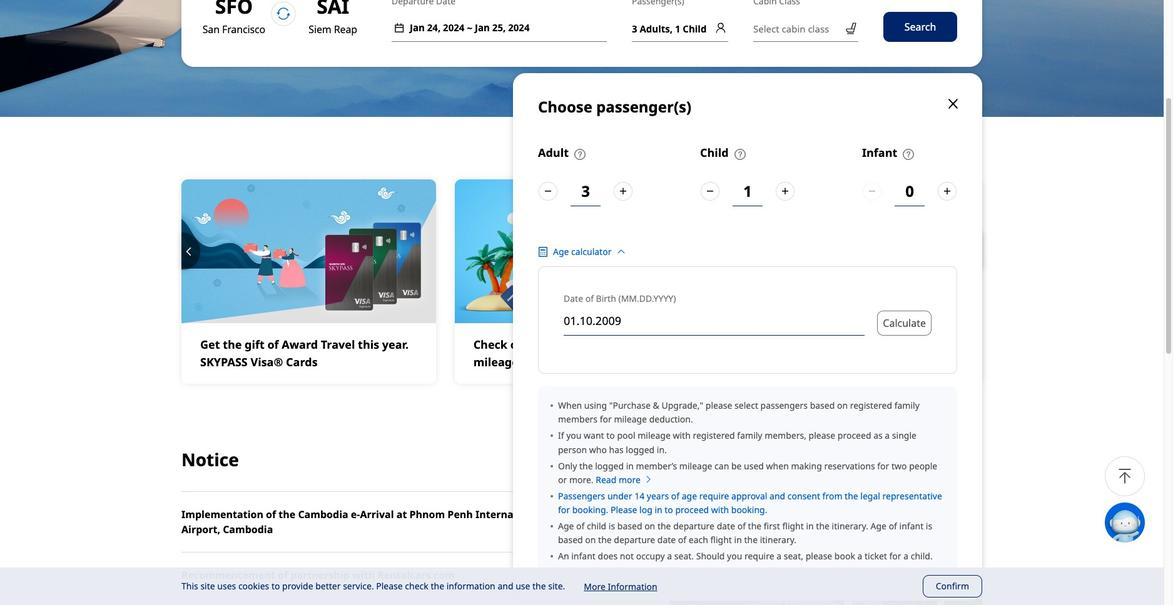 Task type: locate. For each thing, give the bounding box(es) containing it.
1 vertical spatial mileage
[[638, 430, 671, 442]]

on down child
[[585, 534, 596, 546]]

consent
[[788, 490, 820, 502]]

service.
[[343, 581, 374, 593]]

0 horizontal spatial registered
[[693, 430, 735, 442]]

and left 'consent'
[[770, 490, 785, 502]]

2 horizontal spatial with
[[711, 504, 729, 516]]

and inside passengers under 14 years of age require approval and consent from the legal representative for booking. please log in to proceed with booking. age of child is based on the departure date of the first flight in the itinerary.  age of infant is based on the departure date of each flight in the itinerary. an infant does not occupy a seat. should you require a seat, please book a ticket for a child.
[[770, 490, 785, 502]]

age
[[682, 490, 697, 502]]

0 vertical spatial out
[[510, 337, 530, 352]]

0 horizontal spatial out
[[510, 337, 530, 352]]

itinerary.
[[832, 521, 868, 532], [760, 534, 796, 546]]

logged inside only the logged in member's mileage can be used when making reservations for two people or more.
[[595, 460, 624, 472]]

to up asia
[[850, 337, 861, 352]]

better
[[315, 581, 341, 593]]

1 vertical spatial require
[[744, 551, 774, 563]]

an
[[558, 551, 569, 563]]

provide
[[282, 581, 313, 593]]

0 vertical spatial with
[[673, 430, 691, 442]]

should
[[696, 551, 725, 563]]

0 vertical spatial check
[[473, 337, 507, 352]]

in up more
[[626, 460, 634, 472]]

2 horizontal spatial on
[[837, 400, 848, 412]]

e-
[[351, 508, 360, 522]]

out inside check out different ways to use your mileage.
[[510, 337, 530, 352]]

or
[[558, 474, 567, 486]]

from
[[822, 490, 842, 502]]

in inside new direct flights to extraordinary cities in southeast asia and china.
[[779, 355, 790, 370]]

your
[[654, 337, 680, 352], [777, 567, 796, 579]]

1 horizontal spatial use
[[631, 337, 651, 352]]

flight right first
[[782, 521, 804, 532]]

for inside when using "purchase & upgrade," please select passengers based on registered family members for mileage deduction. if you want to pool mileage with registered family members, please proceed as a single person who has logged in.
[[600, 414, 612, 426]]

mobile
[[757, 517, 795, 532]]

require up the just
[[744, 551, 774, 563]]

ways
[[585, 337, 614, 352]]

1 horizontal spatial information
[[694, 567, 743, 579]]

in down air
[[734, 534, 742, 546]]

1 vertical spatial out
[[721, 554, 735, 566]]

check down app
[[694, 554, 719, 566]]

3
[[632, 22, 637, 35]]

registered up as at the right bottom of page
[[850, 400, 892, 412]]

jan 24, 2024 ~ jan 25, 2024
[[410, 21, 530, 34]]

in
[[779, 355, 790, 370], [626, 460, 634, 472], [655, 504, 662, 516], [806, 521, 814, 532], [734, 534, 742, 546]]

1 vertical spatial based
[[617, 521, 642, 532]]

0 horizontal spatial booking.
[[572, 504, 608, 516]]

0 vertical spatial require
[[699, 490, 729, 502]]

0 horizontal spatial departure
[[614, 534, 655, 546]]

travel
[[793, 554, 816, 566]]

app
[[694, 532, 716, 547]]

0 horizontal spatial jan
[[410, 21, 425, 34]]

on
[[837, 400, 848, 412], [644, 521, 655, 532], [585, 534, 596, 546]]

departure up not
[[614, 534, 655, 546]]

0 horizontal spatial require
[[699, 490, 729, 502]]

your down (mm.dd.yyyy) on the right of the page
[[654, 337, 680, 352]]

check up mileage.
[[473, 337, 507, 352]]

based down log
[[617, 521, 642, 532]]

please up '01.15.2024'
[[611, 504, 637, 516]]

and left site.
[[498, 581, 513, 593]]

you right should
[[727, 551, 742, 563]]

2 vertical spatial on
[[585, 534, 596, 546]]

members,
[[765, 430, 806, 442]]

proceed down age
[[675, 504, 709, 516]]

logged up read
[[595, 460, 624, 472]]

2024 left ~
[[443, 21, 464, 34]]

14
[[634, 490, 645, 502]]

1 horizontal spatial and
[[770, 490, 785, 502]]

of inside implementation of the cambodia e-arrival at phnom penh international airport, cambodia
[[266, 508, 276, 522]]

None telephone field
[[564, 306, 865, 336]]

with down deduction.
[[673, 430, 691, 442]]

2 is from the left
[[926, 521, 932, 532]]

Infant telephone field
[[895, 176, 925, 206]]

jan right ~
[[475, 21, 490, 34]]

calculate button
[[877, 311, 932, 336]]

1 horizontal spatial 2024
[[508, 21, 530, 34]]

departure up each at right bottom
[[673, 521, 714, 532]]

of right date on the left
[[585, 293, 594, 305]]

1 horizontal spatial infant
[[899, 521, 924, 532]]

a right as at the right bottom of page
[[885, 430, 890, 442]]

more
[[584, 581, 606, 593]]

1 vertical spatial itinerary.
[[760, 534, 796, 546]]

family down select
[[737, 430, 762, 442]]

to down years
[[665, 504, 673, 516]]

only
[[558, 460, 577, 472]]

Child telephone field
[[733, 176, 763, 206]]

0 vertical spatial proceed
[[838, 430, 871, 442]]

does
[[598, 551, 618, 563]]

1 horizontal spatial with
[[673, 430, 691, 442]]

0 horizontal spatial you
[[566, 430, 582, 442]]

making
[[791, 460, 822, 472]]

class
[[808, 22, 829, 35]]

itinerary. up book at the bottom right
[[832, 521, 868, 532]]

1
[[675, 22, 680, 35]]

0 vertical spatial on
[[837, 400, 848, 412]]

date up "occupy" on the right of page
[[657, 534, 676, 546]]

first
[[764, 521, 780, 532]]

you right if
[[566, 430, 582, 442]]

0 horizontal spatial logged
[[595, 460, 624, 472]]

cities
[[747, 355, 776, 370]]

check inside check out different ways to use your mileage.
[[473, 337, 507, 352]]

please up making
[[809, 430, 835, 442]]

3 adults, 1 child
[[632, 22, 707, 35]]

mileage left can at the right of page
[[679, 460, 712, 472]]

to right "ways"
[[617, 337, 628, 352]]

of left age
[[671, 490, 680, 502]]

25,
[[492, 21, 506, 34]]

0 horizontal spatial with
[[352, 569, 375, 582]]

Adult telephone field
[[571, 176, 601, 206]]

of left child
[[576, 521, 585, 532]]

child
[[683, 22, 707, 35], [700, 145, 729, 160]]

1 2024 from the left
[[443, 21, 464, 34]]

1 horizontal spatial is
[[926, 521, 932, 532]]

for left two
[[877, 460, 889, 472]]

0 horizontal spatial and
[[498, 581, 513, 593]]

1 horizontal spatial on
[[644, 521, 655, 532]]

out up mileage.
[[510, 337, 530, 352]]

1 horizontal spatial jan
[[475, 21, 490, 34]]

flight down korean
[[710, 534, 732, 546]]

upgrade,"
[[662, 400, 703, 412]]

0 horizontal spatial is
[[609, 521, 615, 532]]

1 vertical spatial check
[[694, 554, 719, 566]]

on down log
[[644, 521, 655, 532]]

logged down pool
[[626, 444, 655, 456]]

0 horizontal spatial your
[[654, 337, 680, 352]]

0 horizontal spatial family
[[737, 430, 762, 442]]

select cabin class button
[[753, 15, 858, 42]]

check out different ways to use your mileage. link
[[455, 180, 709, 384]]

out
[[510, 337, 530, 352], [721, 554, 735, 566]]

based up an
[[558, 534, 583, 546]]

1 horizontal spatial family
[[894, 400, 920, 412]]

w
[[1166, 517, 1173, 529]]

out inside check out personalized travel information just for your journey.
[[721, 554, 735, 566]]

mileage down "purchase
[[614, 414, 647, 426]]

of right gift
[[267, 337, 279, 352]]

infant right an
[[571, 551, 596, 563]]

1 vertical spatial departure
[[614, 534, 655, 546]]

adults,
[[640, 22, 673, 35]]

at
[[396, 508, 407, 522]]

for down passengers
[[558, 504, 570, 516]]

0 vertical spatial flight
[[782, 521, 804, 532]]

0 vertical spatial based
[[810, 400, 835, 412]]

siem reap
[[306, 23, 357, 36]]

0 horizontal spatial please
[[376, 581, 403, 593]]

with up korean
[[711, 504, 729, 516]]

please
[[611, 504, 637, 516], [376, 581, 403, 593]]

on down southeast
[[837, 400, 848, 412]]

0 horizontal spatial 2024
[[443, 21, 464, 34]]

mileage up "in." on the right bottom of the page
[[638, 430, 671, 442]]

0 horizontal spatial proceed
[[675, 504, 709, 516]]

1 vertical spatial information
[[447, 581, 495, 593]]

is right child
[[609, 521, 615, 532]]

site
[[200, 581, 215, 593]]

infant down representative
[[899, 521, 924, 532]]

for right "ticket"
[[889, 551, 901, 563]]

1 vertical spatial please
[[809, 430, 835, 442]]

2024 right 25,
[[508, 21, 530, 34]]

is up child.
[[926, 521, 932, 532]]

booking.
[[572, 504, 608, 516], [731, 504, 767, 516]]

~
[[467, 22, 472, 34]]

1 horizontal spatial departure
[[673, 521, 714, 532]]

member's
[[636, 460, 677, 472]]

1 horizontal spatial based
[[617, 521, 642, 532]]

2 vertical spatial mileage
[[679, 460, 712, 472]]

in down 'consent'
[[806, 521, 814, 532]]

0 vertical spatial information
[[694, 567, 743, 579]]

1 horizontal spatial check
[[694, 554, 719, 566]]

of right korean
[[737, 521, 746, 532]]

reservations
[[824, 460, 875, 472]]

seat.
[[674, 551, 694, 563]]

cambodia left e-
[[298, 508, 348, 522]]

undefined image
[[669, 492, 982, 606]]

booking. down passengers
[[572, 504, 608, 516]]

1 vertical spatial date
[[657, 534, 676, 546]]

1 vertical spatial registered
[[693, 430, 735, 442]]

age left calculator
[[553, 246, 569, 258]]

departure
[[673, 521, 714, 532], [614, 534, 655, 546]]

01.15.2024
[[593, 516, 638, 528]]

use left site.
[[516, 581, 530, 593]]

logged
[[626, 444, 655, 456], [595, 460, 624, 472]]

proceed left as at the right bottom of page
[[838, 430, 871, 442]]

require right age
[[699, 490, 729, 502]]

1 booking. from the left
[[572, 504, 608, 516]]

a right book at the bottom right
[[857, 551, 862, 563]]

1 horizontal spatial out
[[721, 554, 735, 566]]

of right implementation
[[266, 508, 276, 522]]

age up "ticket"
[[871, 521, 887, 532]]

0 vertical spatial child
[[683, 22, 707, 35]]

to inside passengers under 14 years of age require approval and consent from the legal representative for booking. please log in to proceed with booking. age of child is based on the departure date of the first flight in the itinerary.  age of infant is based on the departure date of each flight in the itinerary. an infant does not occupy a seat. should you require a seat, please book a ticket for a child.
[[665, 504, 673, 516]]

booking. down approval
[[731, 504, 767, 516]]

0 horizontal spatial itinerary.
[[760, 534, 796, 546]]

for inside check out personalized travel information just for your journey.
[[763, 567, 775, 579]]

0 vertical spatial infant
[[899, 521, 924, 532]]

3 adults, 1 child button
[[632, 15, 728, 42]]

0 vertical spatial logged
[[626, 444, 655, 456]]

0 vertical spatial mileage
[[614, 414, 647, 426]]

1 horizontal spatial your
[[777, 567, 796, 579]]

information right the check
[[447, 581, 495, 593]]

approval
[[731, 490, 767, 502]]

registered up can at the right of page
[[693, 430, 735, 442]]

1 vertical spatial proceed
[[675, 504, 709, 516]]

and
[[879, 355, 901, 370], [770, 490, 785, 502], [498, 581, 513, 593]]

1 horizontal spatial cambodia
[[298, 508, 348, 522]]

based right passengers
[[810, 400, 835, 412]]

people
[[909, 460, 937, 472]]

0 horizontal spatial flight
[[710, 534, 732, 546]]

itinerary. down first
[[760, 534, 796, 546]]

date left air
[[717, 521, 735, 532]]

check inside check out personalized travel information just for your journey.
[[694, 554, 719, 566]]

1 horizontal spatial booking.
[[731, 504, 767, 516]]

1 horizontal spatial flight
[[782, 521, 804, 532]]

if
[[558, 430, 564, 442]]

this
[[181, 581, 198, 593]]

1 horizontal spatial you
[[727, 551, 742, 563]]

out up journey.
[[721, 554, 735, 566]]

please left select
[[706, 400, 732, 412]]

choose
[[538, 96, 592, 117]]

use right "ways"
[[631, 337, 651, 352]]

2 jan from the left
[[475, 21, 490, 34]]

1 horizontal spatial please
[[611, 504, 637, 516]]

airport,
[[181, 523, 220, 537]]

the inside get the gift of award travel this year. skypass visa® cards
[[223, 337, 242, 352]]

0 horizontal spatial use
[[516, 581, 530, 593]]

proceed inside passengers under 14 years of age require approval and consent from the legal representative for booking. please log in to proceed with booking. age of child is based on the departure date of the first flight in the itinerary.  age of infant is based on the departure date of each flight in the itinerary. an infant does not occupy a seat. should you require a seat, please book a ticket for a child.
[[675, 504, 709, 516]]

2 horizontal spatial and
[[879, 355, 901, 370]]

mileage inside only the logged in member's mileage can be used when making reservations for two people or more.
[[679, 460, 712, 472]]

a
[[885, 430, 890, 442], [667, 551, 672, 563], [777, 551, 781, 563], [857, 551, 862, 563], [904, 551, 908, 563]]

1 vertical spatial and
[[770, 490, 785, 502]]

family up single
[[894, 400, 920, 412]]

of
[[585, 293, 594, 305], [267, 337, 279, 352], [671, 490, 680, 502], [266, 508, 276, 522], [576, 521, 585, 532], [737, 521, 746, 532], [889, 521, 897, 532], [678, 534, 686, 546], [278, 569, 288, 582]]

jan left 24,
[[410, 21, 425, 34]]

out for personalized
[[721, 554, 735, 566]]

adult
[[538, 145, 569, 160]]

0 horizontal spatial cambodia
[[223, 523, 273, 537]]

proceed inside when using "purchase & upgrade," please select passengers based on registered family members for mileage deduction. if you want to pool mileage with registered family members, please proceed as a single person who has logged in.
[[838, 430, 871, 442]]

0 vertical spatial and
[[879, 355, 901, 370]]

0 vertical spatial registered
[[850, 400, 892, 412]]

birth
[[596, 293, 616, 305]]

information up journey.
[[694, 567, 743, 579]]

and down extraordinary at right bottom
[[879, 355, 901, 370]]

the inside only the logged in member's mileage can be used when making reservations for two people or more.
[[579, 460, 593, 472]]

siem
[[309, 23, 331, 36]]

1 horizontal spatial proceed
[[838, 430, 871, 442]]

in down direct
[[779, 355, 790, 370]]

log
[[639, 504, 652, 516]]

more
[[619, 474, 641, 486]]

registered
[[850, 400, 892, 412], [693, 430, 735, 442]]

years
[[647, 490, 669, 502]]

0 vertical spatial itinerary.
[[832, 521, 868, 532]]

1 horizontal spatial logged
[[626, 444, 655, 456]]

1 vertical spatial your
[[777, 567, 796, 579]]

based inside when using "purchase & upgrade," please select passengers based on registered family members for mileage deduction. if you want to pool mileage with registered family members, please proceed as a single person who has logged in.
[[810, 400, 835, 412]]

your down the seat,
[[777, 567, 796, 579]]

0 vertical spatial you
[[566, 430, 582, 442]]

0 horizontal spatial check
[[473, 337, 507, 352]]

with right better
[[352, 569, 375, 582]]

to inside when using "purchase & upgrade," please select passengers based on registered family members for mileage deduction. if you want to pool mileage with registered family members, please proceed as a single person who has logged in.
[[606, 430, 615, 442]]

is
[[609, 521, 615, 532], [926, 521, 932, 532]]

as
[[873, 430, 883, 442]]

cambodia down implementation
[[223, 523, 273, 537]]

for down personalized
[[763, 567, 775, 579]]

please right the seat,
[[806, 551, 832, 563]]

2 horizontal spatial based
[[810, 400, 835, 412]]

to up has
[[606, 430, 615, 442]]

0 vertical spatial use
[[631, 337, 651, 352]]

calculator
[[571, 246, 612, 258]]

please left the check
[[376, 581, 403, 593]]

for down using
[[600, 414, 612, 426]]

0 vertical spatial cambodia
[[298, 508, 348, 522]]

out for different
[[510, 337, 530, 352]]

age inside dropdown button
[[553, 246, 569, 258]]



Task type: describe. For each thing, give the bounding box(es) containing it.
personalized
[[738, 554, 790, 566]]

phnom
[[409, 508, 445, 522]]

award
[[282, 337, 318, 352]]

more information link
[[584, 581, 657, 593]]

1 vertical spatial cambodia
[[223, 523, 273, 537]]

1 horizontal spatial registered
[[850, 400, 892, 412]]

information inside check out personalized travel information just for your journey.
[[694, 567, 743, 579]]

of right cookies
[[278, 569, 288, 582]]

site.
[[548, 581, 565, 593]]

child inside dropdown button
[[683, 22, 707, 35]]

used
[[744, 460, 764, 472]]

siem reap button
[[297, 0, 367, 38]]

choose passenger(s)
[[538, 96, 691, 117]]

gift
[[245, 337, 265, 352]]

your inside check out personalized travel information just for your journey.
[[777, 567, 796, 579]]

information
[[608, 581, 657, 593]]

a inside when using "purchase & upgrade," please select passengers based on registered family members for mileage deduction. if you want to pool mileage with registered family members, please proceed as a single person who has logged in.
[[885, 430, 890, 442]]

of left each at right bottom
[[678, 534, 686, 546]]

has
[[609, 444, 624, 456]]

please inside passengers under 14 years of age require approval and consent from the legal representative for booking. please log in to proceed with booking. age of child is based on the departure date of the first flight in the itinerary.  age of infant is based on the departure date of each flight in the itinerary. an infant does not occupy a seat. should you require a seat, please book a ticket for a child.
[[611, 504, 637, 516]]

date of birth (mm.dd.yyyy)
[[564, 293, 676, 305]]

1 vertical spatial child
[[700, 145, 729, 160]]

confirm
[[936, 581, 969, 592]]

flights
[[810, 337, 847, 352]]

1 horizontal spatial itinerary.
[[832, 521, 868, 532]]

to right cookies
[[271, 581, 280, 593]]

check
[[405, 581, 428, 593]]

search
[[904, 20, 936, 34]]

chat w
[[1145, 517, 1173, 529]]

read more
[[596, 474, 641, 486]]

check for check out different ways to use your mileage.
[[473, 337, 507, 352]]

you inside when using "purchase & upgrade," please select passengers based on registered family members for mileage deduction. if you want to pool mileage with registered family members, please proceed as a single person who has logged in.
[[566, 430, 582, 442]]

your inside check out different ways to use your mileage.
[[654, 337, 680, 352]]

in right log
[[655, 504, 662, 516]]

journey.
[[694, 580, 728, 592]]

read
[[596, 474, 616, 486]]

to inside new direct flights to extraordinary cities in southeast asia and china.
[[850, 337, 861, 352]]

0 vertical spatial family
[[894, 400, 920, 412]]

logged inside when using "purchase & upgrade," please select passengers based on registered family members for mileage deduction. if you want to pool mileage with registered family members, please proceed as a single person who has logged in.
[[626, 444, 655, 456]]

read more link
[[596, 473, 653, 487]]

this site uses cookies to provide better service. please check the information and use the site.
[[181, 581, 565, 593]]

for inside only the logged in member's mileage can be used when making reservations for two people or more.
[[877, 460, 889, 472]]

new
[[747, 337, 772, 352]]

2 vertical spatial with
[[352, 569, 375, 582]]

francisco
[[222, 23, 265, 36]]

reap
[[334, 23, 357, 36]]

0 horizontal spatial date
[[657, 534, 676, 546]]

get the gift of award travel this year. skypass visa® cards
[[200, 337, 409, 370]]

under
[[607, 490, 632, 502]]

rentalcars.com
[[377, 569, 455, 582]]

1 vertical spatial infant
[[571, 551, 596, 563]]

&
[[653, 400, 659, 412]]

in inside only the logged in member's mileage can be used when making reservations for two people or more.
[[626, 460, 634, 472]]

0 vertical spatial date
[[717, 521, 735, 532]]

"purchase
[[609, 400, 651, 412]]

want
[[584, 430, 604, 442]]

select
[[735, 400, 758, 412]]

1 vertical spatial please
[[376, 581, 403, 593]]

deduction.
[[649, 414, 693, 426]]

1 jan from the left
[[410, 21, 425, 34]]

of down representative
[[889, 521, 897, 532]]

1 vertical spatial flight
[[710, 534, 732, 546]]

and inside new direct flights to extraordinary cities in southeast asia and china.
[[879, 355, 901, 370]]

just
[[746, 567, 761, 579]]

china.
[[904, 355, 939, 370]]

a left the seat,
[[777, 551, 781, 563]]

seat,
[[784, 551, 803, 563]]

extraordinary
[[864, 337, 942, 352]]

check out personalized travel information just for your journey.
[[694, 554, 816, 592]]

please inside passengers under 14 years of age require approval and consent from the legal representative for booking. please log in to proceed with booking. age of child is based on the departure date of the first flight in the itinerary.  age of infant is based on the departure date of each flight in the itinerary. an infant does not occupy a seat. should you require a seat, please book a ticket for a child.
[[806, 551, 832, 563]]

to inside check out different ways to use your mileage.
[[617, 337, 628, 352]]

0 horizontal spatial on
[[585, 534, 596, 546]]

pool
[[617, 430, 635, 442]]

implementation
[[181, 508, 263, 522]]

passengers
[[761, 400, 808, 412]]

0 vertical spatial departure
[[673, 521, 714, 532]]

air
[[738, 517, 754, 532]]

you inside passengers under 14 years of age require approval and consent from the legal representative for booking. please log in to proceed with booking. age of child is based on the departure date of the first flight in the itinerary.  age of infant is based on the departure date of each flight in the itinerary. an infant does not occupy a seat. should you require a seat, please book a ticket for a child.
[[727, 551, 742, 563]]

year.
[[382, 337, 409, 352]]

members
[[558, 414, 598, 426]]

0 vertical spatial please
[[706, 400, 732, 412]]

only the logged in member's mileage can be used when making reservations for two people or more.
[[558, 460, 937, 486]]

1 vertical spatial use
[[516, 581, 530, 593]]

the inside implementation of the cambodia e-arrival at phnom penh international airport, cambodia
[[279, 508, 295, 522]]

0 horizontal spatial information
[[447, 581, 495, 593]]

check for check out personalized travel information just for your journey.
[[694, 554, 719, 566]]

korean air mobile app
[[694, 517, 795, 547]]

24,
[[427, 21, 441, 34]]

legal
[[860, 490, 880, 502]]

ticket
[[865, 551, 887, 563]]

can
[[715, 460, 729, 472]]

person
[[558, 444, 587, 456]]

passenger(s)
[[596, 96, 691, 117]]

a left seat.
[[667, 551, 672, 563]]

child.
[[911, 551, 933, 563]]

list
[[968, 460, 982, 472]]

1 is from the left
[[609, 521, 615, 532]]

when using "purchase & upgrade," please select passengers based on registered family members for mileage deduction. if you want to pool mileage with registered family members, please proceed as a single person who has logged in.
[[558, 400, 920, 456]]

get
[[200, 337, 220, 352]]

use inside check out different ways to use your mileage.
[[631, 337, 651, 352]]

travel
[[321, 337, 355, 352]]

on inside when using "purchase & upgrade," please select passengers based on registered family members for mileage deduction. if you want to pool mileage with registered family members, please proceed as a single person who has logged in.
[[837, 400, 848, 412]]

cards
[[286, 355, 318, 370]]

of inside get the gift of award travel this year. skypass visa® cards
[[267, 337, 279, 352]]

more information
[[584, 581, 657, 593]]

select cabin class
[[753, 22, 829, 35]]

2 vertical spatial and
[[498, 581, 513, 593]]

san francisco
[[200, 23, 265, 36]]

arrival
[[360, 508, 394, 522]]

1 horizontal spatial require
[[744, 551, 774, 563]]

penh
[[448, 508, 473, 522]]

1 vertical spatial on
[[644, 521, 655, 532]]

who
[[589, 444, 607, 456]]

different
[[532, 337, 582, 352]]

using
[[584, 400, 607, 412]]

mileage.
[[473, 355, 522, 370]]

two
[[891, 460, 907, 472]]

2 2024 from the left
[[508, 21, 530, 34]]

passengers under 14 years of age require approval and consent from the legal representative for booking. please log in to proceed with booking. age of child is based on the departure date of the first flight in the itinerary.  age of infant is based on the departure date of each flight in the itinerary. an infant does not occupy a seat. should you require a seat, please book a ticket for a child.
[[558, 490, 942, 563]]

1 vertical spatial family
[[737, 430, 762, 442]]

chat
[[1145, 517, 1164, 529]]

infant
[[862, 145, 897, 160]]

confirm button
[[923, 576, 982, 598]]

child
[[587, 521, 606, 532]]

recommencement
[[181, 569, 275, 582]]

when
[[766, 460, 789, 472]]

0 horizontal spatial based
[[558, 534, 583, 546]]

with inside passengers under 14 years of age require approval and consent from the legal representative for booking. please log in to proceed with booking. age of child is based on the departure date of the first flight in the itinerary.  age of infant is based on the departure date of each flight in the itinerary. an infant does not occupy a seat. should you require a seat, please book a ticket for a child.
[[711, 504, 729, 516]]

age up an
[[558, 521, 574, 532]]

passengers
[[558, 490, 605, 502]]

not
[[620, 551, 634, 563]]

2 booking. from the left
[[731, 504, 767, 516]]

visa®
[[251, 355, 283, 370]]

asia
[[853, 355, 876, 370]]

with inside when using "purchase & upgrade," please select passengers based on registered family members for mileage deduction. if you want to pool mileage with registered family members, please proceed as a single person who has logged in.
[[673, 430, 691, 442]]

a left child.
[[904, 551, 908, 563]]

(mm.dd.yyyy)
[[618, 293, 676, 305]]

view list link
[[947, 460, 982, 473]]

korean
[[694, 517, 735, 532]]

age calculator button
[[538, 245, 627, 259]]



Task type: vqa. For each thing, say whether or not it's contained in the screenshot.
dialog
no



